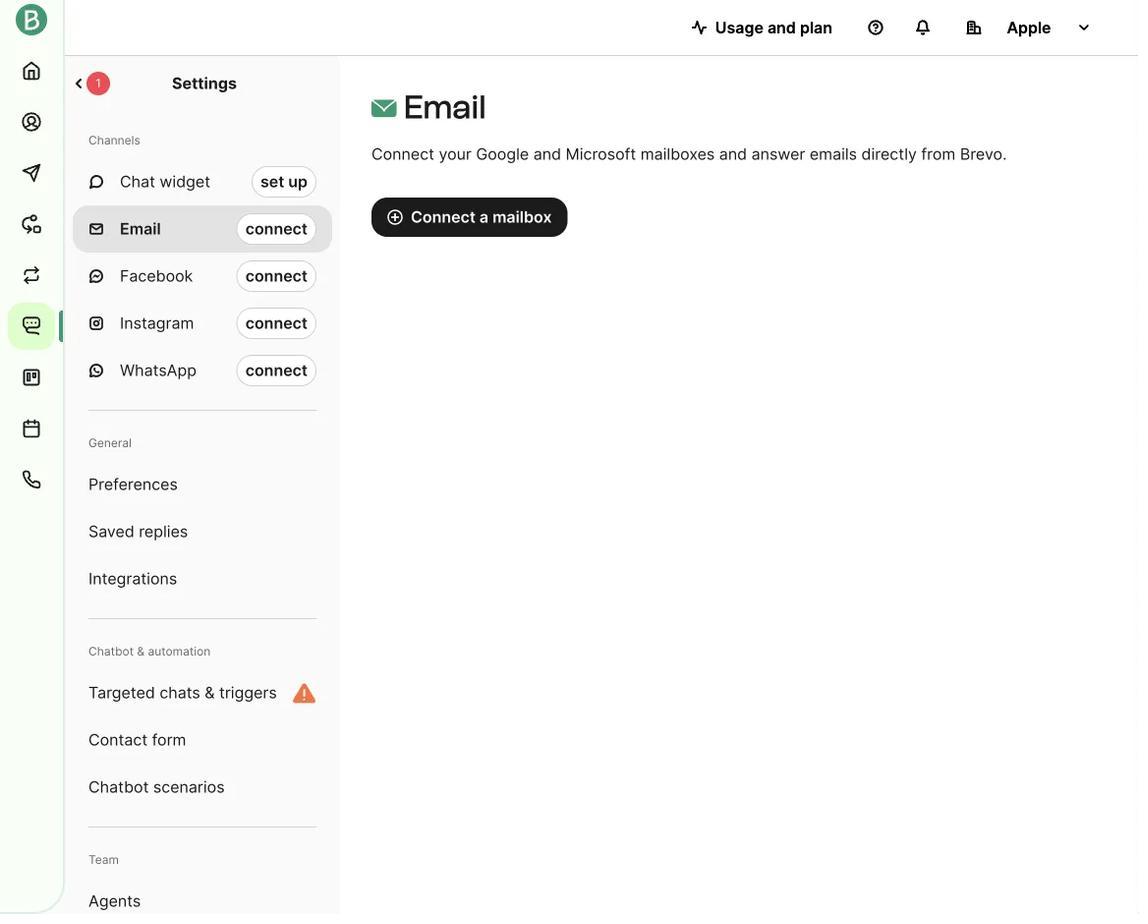 Task type: vqa. For each thing, say whether or not it's contained in the screenshot.
Instagram
yes



Task type: locate. For each thing, give the bounding box(es) containing it.
&
[[137, 644, 145, 659], [205, 683, 215, 703]]

1 button
[[55, 56, 126, 111]]

automation
[[148, 644, 211, 659]]

connect for facebook
[[246, 266, 308, 286]]

connect for instagram
[[246, 314, 308, 333]]

1 vertical spatial &
[[205, 683, 215, 703]]

and left answer
[[719, 145, 747, 164]]

1 vertical spatial chatbot
[[88, 778, 149, 797]]

chatbot
[[88, 644, 134, 659], [88, 778, 149, 797]]

connect
[[372, 145, 435, 164], [411, 207, 476, 227]]

saved replies
[[88, 522, 188, 541]]

mailbox
[[493, 207, 552, 227]]

connect for connect your google and microsoft mailboxes and answer emails directly from brevo.
[[372, 145, 435, 164]]

widget
[[160, 172, 210, 191]]

team
[[88, 853, 119, 867]]

chatbot scenarios link
[[73, 764, 332, 811]]

2 chatbot from the top
[[88, 778, 149, 797]]

google
[[476, 145, 529, 164]]

0 vertical spatial connect
[[372, 145, 435, 164]]

and
[[768, 18, 796, 37], [534, 145, 561, 164], [719, 145, 747, 164]]

0 vertical spatial email
[[404, 88, 486, 126]]

1 vertical spatial email
[[120, 219, 161, 238]]

connect a mailbox
[[411, 207, 552, 227]]

and right the google
[[534, 145, 561, 164]]

1 horizontal spatial and
[[719, 145, 747, 164]]

connect for email
[[246, 219, 308, 238]]

and inside usage and plan button
[[768, 18, 796, 37]]

targeted chats & triggers
[[88, 683, 277, 703]]

triggers
[[219, 683, 277, 703]]

1 vertical spatial connect
[[411, 207, 476, 227]]

& left automation
[[137, 644, 145, 659]]

chatbot for chatbot scenarios
[[88, 778, 149, 797]]

1 chatbot from the top
[[88, 644, 134, 659]]

& right chats
[[205, 683, 215, 703]]

connect left a
[[411, 207, 476, 227]]

preferences
[[88, 475, 178, 494]]

chat widget
[[120, 172, 210, 191]]

email
[[404, 88, 486, 126], [120, 219, 161, 238]]

settings
[[172, 74, 237, 93]]

email up "your"
[[404, 88, 486, 126]]

2 connect from the top
[[246, 266, 308, 286]]

0 horizontal spatial &
[[137, 644, 145, 659]]

chatbot up targeted
[[88, 644, 134, 659]]

facebook
[[120, 266, 193, 286]]

0 vertical spatial chatbot
[[88, 644, 134, 659]]

set
[[261, 172, 284, 191]]

connect down email icon
[[372, 145, 435, 164]]

3 connect from the top
[[246, 314, 308, 333]]

your
[[439, 145, 472, 164]]

agents link
[[73, 878, 332, 914]]

1 connect from the top
[[246, 219, 308, 238]]

email image
[[372, 96, 397, 121]]

connect inside 'link'
[[411, 207, 476, 227]]

whatsapp
[[120, 361, 197, 380]]

mailboxes
[[641, 145, 715, 164]]

up
[[288, 172, 308, 191]]

chatbot down contact
[[88, 778, 149, 797]]

and left plan
[[768, 18, 796, 37]]

connect a mailbox link
[[372, 198, 568, 237]]

0 horizontal spatial email
[[120, 219, 161, 238]]

contact form link
[[73, 717, 332, 764]]

1 horizontal spatial email
[[404, 88, 486, 126]]

0 vertical spatial &
[[137, 644, 145, 659]]

4 connect from the top
[[246, 361, 308, 380]]

connect for connect a mailbox
[[411, 207, 476, 227]]

connect
[[246, 219, 308, 238], [246, 266, 308, 286], [246, 314, 308, 333], [246, 361, 308, 380]]

2 horizontal spatial and
[[768, 18, 796, 37]]

contact form
[[88, 731, 186, 750]]

form
[[152, 731, 186, 750]]

answer
[[752, 145, 806, 164]]

1 horizontal spatial &
[[205, 683, 215, 703]]

email down chat
[[120, 219, 161, 238]]



Task type: describe. For each thing, give the bounding box(es) containing it.
integrations
[[88, 569, 177, 588]]

microsoft
[[566, 145, 636, 164]]

chatbot scenarios
[[88, 778, 225, 797]]

instagram
[[120, 314, 194, 333]]

plan
[[800, 18, 833, 37]]

set up
[[261, 172, 308, 191]]

chatbot & automation
[[88, 644, 211, 659]]

scenarios
[[153, 778, 225, 797]]

agents
[[88, 892, 141, 911]]

integrations link
[[73, 556, 332, 603]]

1
[[96, 76, 101, 90]]

apple button
[[951, 8, 1108, 47]]

chat
[[120, 172, 155, 191]]

connect your google and microsoft mailboxes and answer emails directly from brevo.
[[372, 145, 1007, 164]]

connect for whatsapp
[[246, 361, 308, 380]]

emails
[[810, 145, 857, 164]]

apple
[[1007, 18, 1052, 37]]

from
[[922, 145, 956, 164]]

directly
[[862, 145, 917, 164]]

usage and plan button
[[676, 8, 849, 47]]

preferences link
[[73, 461, 332, 508]]

0 horizontal spatial and
[[534, 145, 561, 164]]

general
[[88, 436, 132, 450]]

chatbot for chatbot & automation
[[88, 644, 134, 659]]

channels
[[88, 133, 140, 147]]

saved replies link
[[73, 508, 332, 556]]

usage and plan
[[715, 18, 833, 37]]

contact
[[88, 731, 148, 750]]

targeted
[[88, 683, 155, 703]]

a
[[480, 207, 489, 227]]

brevo.
[[960, 145, 1007, 164]]

targeted chats & triggers link
[[73, 670, 332, 717]]

replies
[[139, 522, 188, 541]]

usage
[[715, 18, 764, 37]]

saved
[[88, 522, 134, 541]]

chats
[[160, 683, 200, 703]]



